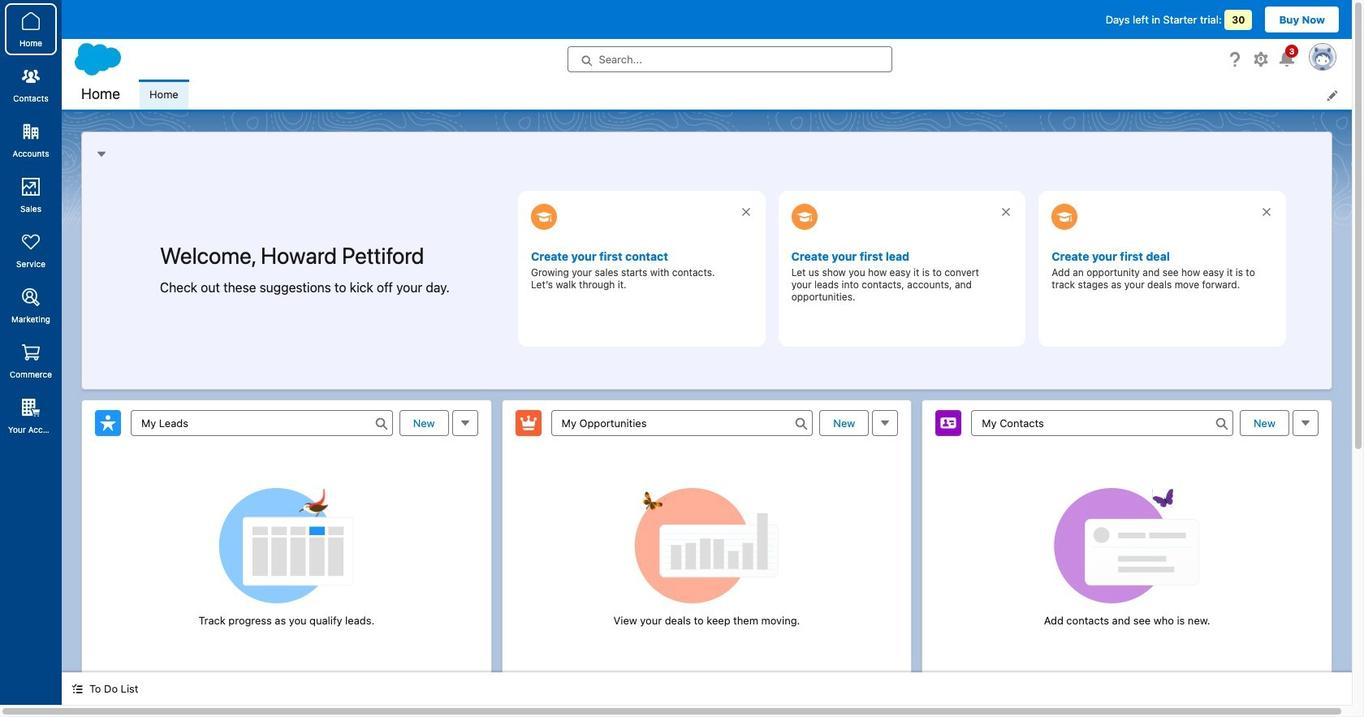 Task type: vqa. For each thing, say whether or not it's contained in the screenshot.
list
yes



Task type: locate. For each thing, give the bounding box(es) containing it.
list
[[140, 80, 1352, 110]]

Select an Option text field
[[551, 410, 813, 436]]



Task type: describe. For each thing, give the bounding box(es) containing it.
Select an Option text field
[[131, 410, 393, 436]]

text default image
[[71, 683, 83, 695]]



